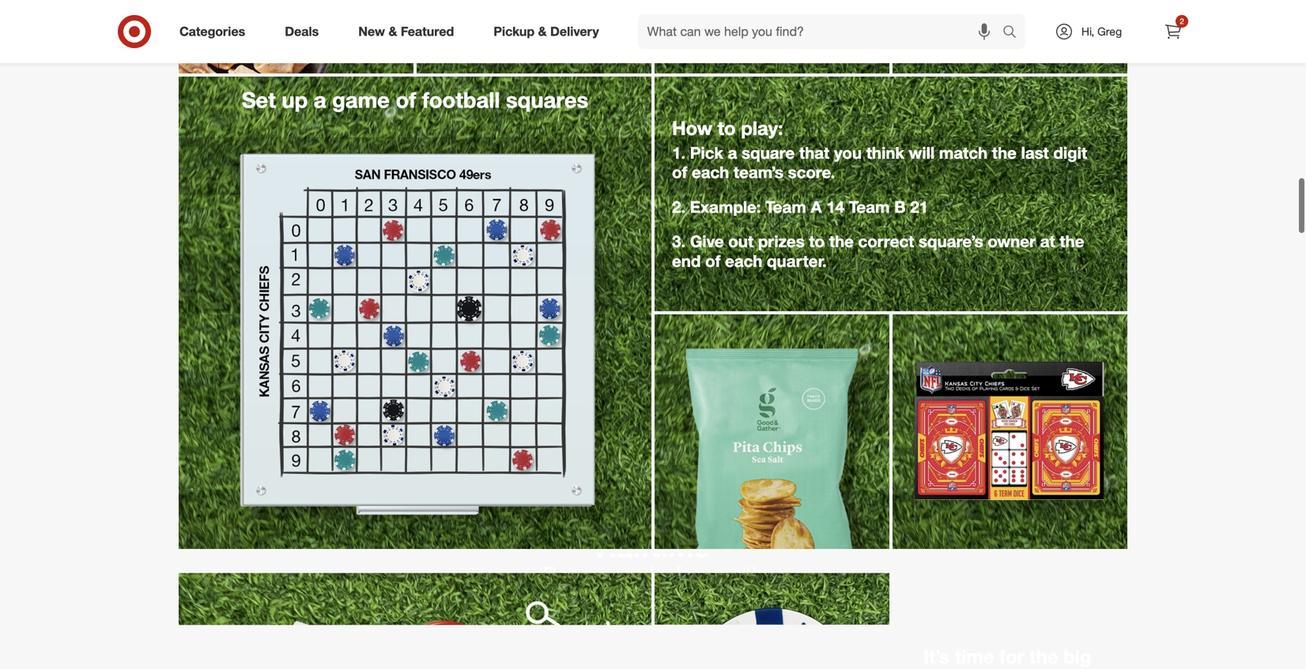 Task type: locate. For each thing, give the bounding box(es) containing it.
1 vertical spatial a
[[728, 143, 738, 163]]

the inside "1. pick a square that you think will match the last digit of each team's score."
[[993, 143, 1017, 163]]

team left 'a' at the top of the page
[[766, 197, 807, 217]]

0 vertical spatial of
[[396, 86, 416, 113]]

each right give
[[725, 251, 763, 271]]

0 horizontal spatial a
[[314, 86, 326, 113]]

0 vertical spatial a
[[314, 86, 326, 113]]

a for pick
[[728, 143, 738, 163]]

1 horizontal spatial to
[[809, 232, 825, 252]]

1 horizontal spatial 1
[[920, 197, 929, 217]]

1 team from the left
[[766, 197, 807, 217]]

halftime regroup and refocus with
[[544, 530, 763, 586]]

0 horizontal spatial team
[[766, 197, 807, 217]]

game
[[332, 86, 390, 113]]

2 team from the left
[[849, 197, 890, 217]]

of left pick
[[672, 163, 688, 182]]

the down 4
[[830, 232, 854, 252]]

featured
[[401, 24, 454, 39]]

new
[[359, 24, 385, 39]]

& for pickup
[[538, 24, 547, 39]]

a right up on the top of the page
[[314, 86, 326, 113]]

digit
[[1054, 143, 1088, 163]]

to up pick
[[718, 117, 736, 140]]

to down 'a' at the top of the page
[[809, 232, 825, 252]]

the left last
[[993, 143, 1017, 163]]

1 & from the left
[[389, 24, 397, 39]]

of right end
[[706, 251, 721, 271]]

each inside the 3. give out prizes to the correct square's owner at the end of each quarter.
[[725, 251, 763, 271]]

1
[[827, 197, 836, 217], [920, 197, 929, 217]]

0 vertical spatial to
[[718, 117, 736, 140]]

& right pickup
[[538, 24, 547, 39]]

delivery
[[551, 24, 599, 39]]

of inside "1. pick a square that you think will match the last digit of each team's score."
[[672, 163, 688, 182]]

search
[[996, 25, 1034, 41]]

0 horizontal spatial 2
[[911, 197, 920, 217]]

set up a game of football squares
[[242, 86, 589, 113]]

each for out
[[725, 251, 763, 271]]

a for up
[[314, 86, 326, 113]]

1 horizontal spatial &
[[538, 24, 547, 39]]

2 & from the left
[[538, 24, 547, 39]]

prizes
[[758, 232, 805, 252]]

of inside the 3. give out prizes to the correct square's owner at the end of each quarter.
[[706, 251, 721, 271]]

of
[[396, 86, 416, 113], [672, 163, 688, 182], [706, 251, 721, 271]]

2 right b
[[911, 197, 920, 217]]

of for 1.
[[672, 163, 688, 182]]

1 1 from the left
[[827, 197, 836, 217]]

a
[[314, 86, 326, 113], [728, 143, 738, 163]]

& inside pickup & delivery link
[[538, 24, 547, 39]]

deals
[[285, 24, 319, 39]]

1 horizontal spatial the
[[993, 143, 1017, 163]]

0 vertical spatial each
[[692, 163, 729, 182]]

1.
[[672, 143, 686, 163]]

the
[[993, 143, 1017, 163], [830, 232, 854, 252], [1060, 232, 1085, 252]]

each right 1.
[[692, 163, 729, 182]]

0 horizontal spatial &
[[389, 24, 397, 39]]

a
[[811, 197, 822, 217]]

2 horizontal spatial the
[[1060, 232, 1085, 252]]

2 right greg
[[1180, 16, 1185, 26]]

0 horizontal spatial of
[[396, 86, 416, 113]]

0 horizontal spatial to
[[718, 117, 736, 140]]

each
[[692, 163, 729, 182], [725, 251, 763, 271]]

& right new
[[389, 24, 397, 39]]

2 1 from the left
[[920, 197, 929, 217]]

will
[[909, 143, 935, 163]]

each inside "1. pick a square that you think will match the last digit of each team's score."
[[692, 163, 729, 182]]

1 vertical spatial of
[[672, 163, 688, 182]]

score.
[[788, 163, 836, 182]]

1. pick a square that you think will match the last digit of each team's score.
[[672, 143, 1092, 182]]

b
[[895, 197, 906, 217]]

team
[[766, 197, 807, 217], [849, 197, 890, 217]]

greg
[[1098, 25, 1122, 38]]

deals link
[[271, 14, 339, 49]]

1 horizontal spatial a
[[728, 143, 738, 163]]

out
[[729, 232, 754, 252]]

1 right b
[[920, 197, 929, 217]]

1 vertical spatial to
[[809, 232, 825, 252]]

What can we help you find? suggestions appear below search field
[[638, 14, 1007, 49]]

2 vertical spatial of
[[706, 251, 721, 271]]

0 horizontal spatial the
[[830, 232, 854, 252]]

a inside "1. pick a square that you think will match the last digit of each team's score."
[[728, 143, 738, 163]]

team right 4
[[849, 197, 890, 217]]

that
[[800, 143, 830, 163]]

1 vertical spatial 2
[[911, 197, 920, 217]]

2 horizontal spatial of
[[706, 251, 721, 271]]

trademark poker oval texas hold'em poker table topper for 8 players - green, usher - coming home (vinyl), big dot of happiness the big game - commercial bingo cards and markers - football party shaped bingo game - set of 18, wilson the duke replica football, taylor swift - 1989 (taylor's version) tangerine edition (target exclusive, vinyl), taylor swift: a little golden book biography - by  wendy loggia (hardcover), 2023 panini nfl donruss football trading card complete card set, meet travis kelce - (sports vips (lerner (tm) sports)) by  david stabler (paperback) image
[[179, 554, 1128, 572]]

of right game
[[396, 86, 416, 113]]

1 vertical spatial each
[[725, 251, 763, 271]]

search button
[[996, 14, 1034, 52]]

& inside new & featured link
[[389, 24, 397, 39]]

the right at
[[1060, 232, 1085, 252]]

&
[[389, 24, 397, 39], [538, 24, 547, 39]]

1 right 'a' at the top of the page
[[827, 197, 836, 217]]

to
[[718, 117, 736, 140], [809, 232, 825, 252]]

1 horizontal spatial of
[[672, 163, 688, 182]]

of inside button
[[396, 86, 416, 113]]

1 horizontal spatial team
[[849, 197, 890, 217]]

squares
[[506, 86, 589, 113]]

halftime
[[596, 530, 710, 565]]

a down how to play:
[[728, 143, 738, 163]]

0 vertical spatial 2
[[1180, 16, 1185, 26]]

a inside button
[[314, 86, 326, 113]]

0 horizontal spatial 1
[[827, 197, 836, 217]]

2
[[1180, 16, 1185, 26], [911, 197, 920, 217]]

pickup & delivery link
[[480, 14, 619, 49]]

hi, greg
[[1082, 25, 1122, 38]]



Task type: vqa. For each thing, say whether or not it's contained in the screenshot.
orders*
no



Task type: describe. For each thing, give the bounding box(es) containing it.
1 horizontal spatial 2
[[1180, 16, 1185, 26]]

square's
[[919, 232, 984, 252]]

set
[[242, 86, 276, 113]]

categories link
[[166, 14, 265, 49]]

last
[[1022, 143, 1049, 163]]

4
[[836, 197, 845, 217]]

new & featured link
[[345, 14, 474, 49]]

hi,
[[1082, 25, 1095, 38]]

and
[[622, 563, 654, 586]]

think
[[867, 143, 905, 163]]

regroup
[[544, 563, 617, 586]]

refocus
[[659, 563, 723, 586]]

2.
[[672, 197, 686, 217]]

3. give out prizes to the correct square's owner at the end of each quarter.
[[672, 232, 1089, 271]]

new & featured
[[359, 24, 454, 39]]

team's
[[734, 163, 784, 182]]

categories
[[180, 24, 245, 39]]

2 link
[[1156, 14, 1191, 49]]

to inside the 3. give out prizes to the correct square's owner at the end of each quarter.
[[809, 232, 825, 252]]

with
[[728, 563, 763, 586]]

of for 3.
[[706, 251, 721, 271]]

end
[[672, 251, 701, 271]]

you
[[834, 143, 862, 163]]

up
[[282, 86, 308, 113]]

football
[[422, 86, 500, 113]]

& for new
[[389, 24, 397, 39]]

2. example: team a 1 4 team b 2 1
[[672, 197, 929, 217]]

quarter.
[[767, 251, 827, 271]]

square
[[742, 143, 795, 163]]

owner
[[988, 232, 1036, 252]]

match
[[940, 143, 988, 163]]

each for a
[[692, 163, 729, 182]]

play:
[[741, 117, 784, 140]]

give
[[690, 232, 724, 252]]

pickup
[[494, 24, 535, 39]]

example:
[[690, 197, 761, 217]]

how
[[672, 117, 713, 140]]

pickup & delivery
[[494, 24, 599, 39]]

set up a game of football squares button
[[179, 77, 652, 550]]

pick
[[690, 143, 724, 163]]

how to play:
[[672, 117, 784, 140]]

at
[[1041, 232, 1056, 252]]

3.
[[672, 232, 686, 252]]

correct
[[859, 232, 915, 252]]



